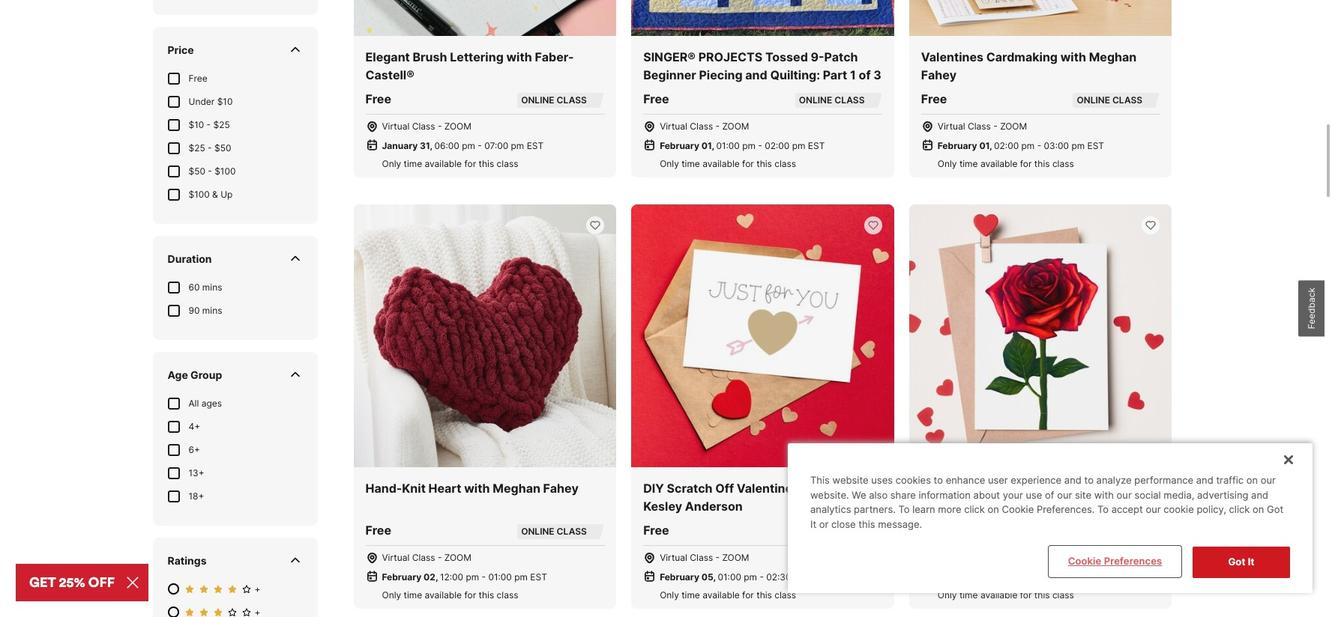 Task type: vqa. For each thing, say whether or not it's contained in the screenshot.


Task type: describe. For each thing, give the bounding box(es) containing it.
cookie preferences button
[[1050, 548, 1181, 577]]

, for knit
[[436, 572, 438, 583]]

lettering
[[450, 50, 504, 65]]

31
[[420, 140, 430, 151]]

website
[[833, 475, 869, 487]]

more
[[938, 504, 962, 516]]

experience
[[1011, 475, 1062, 487]]

message.
[[878, 519, 922, 531]]

up
[[221, 189, 233, 200]]

close
[[832, 519, 856, 531]]

for for heart
[[464, 590, 476, 601]]

only time available for this class for cardmaking
[[938, 158, 1074, 169]]

smart
[[921, 499, 957, 514]]

time for diy scratch off valentine's cards with kesley anderson
[[682, 590, 700, 601]]

13+
[[189, 468, 204, 479]]

90
[[189, 305, 200, 316]]

february 02 , 12:00 pm - 01:00 pm est
[[382, 572, 547, 583]]

+
[[255, 584, 260, 595]]

price
[[168, 43, 194, 56]]

our up accept
[[1117, 490, 1132, 502]]

hand-
[[366, 481, 402, 496]]

1 horizontal spatial $25
[[213, 119, 230, 130]]

02:30
[[767, 572, 791, 583]]

for for tossed
[[742, 158, 754, 169]]

class for singer® projects tossed 9-patch beginner piecing and quilting: part 1 of 3
[[835, 94, 865, 106]]

knit
[[402, 481, 426, 496]]

heart
[[429, 481, 462, 496]]

singer® projects tossed 9-patch beginner piecing and quilting: part 1 of 3
[[643, 50, 882, 83]]

$25 - $50
[[189, 142, 231, 153]]

valentines cardmaking with meghan fahey image
[[909, 0, 1172, 36]]

learn
[[913, 504, 935, 516]]

0 horizontal spatial meghan
[[493, 481, 541, 496]]

anderson
[[685, 499, 743, 514]]

and right advertising
[[1252, 490, 1269, 502]]

est inside 05:00 pm est only time available for this class
[[1089, 572, 1106, 583]]

online for valentines cardmaking with meghan fahey
[[1077, 94, 1110, 106]]

user
[[988, 475, 1008, 487]]

virtual for hand-knit heart with meghan fahey
[[382, 552, 410, 564]]

this for hand-knit heart with meghan fahey
[[479, 590, 494, 601]]

it inside the this website uses cookies to enhance user experience and to analyze performance and traffic on our website. we also share information about your use of our site with our social media, advertising and analytics partners. to learn more click on cookie preferences. to accept our cookie policy, click on got it or close this message.
[[811, 519, 817, 531]]

kesley
[[643, 499, 682, 514]]

on down about
[[988, 504, 999, 516]]

with inside valentines cardmaking with meghan fahey
[[1061, 50, 1086, 65]]

0 horizontal spatial $25
[[189, 142, 205, 153]]

with inside diy scratch off valentine's cards with kesley anderson
[[842, 481, 868, 496]]

diy scratch off valentine's cards with kesley anderson
[[643, 481, 868, 514]]

beginner
[[643, 68, 696, 83]]

1 heart image from the left
[[589, 220, 601, 232]]

online class for elegant brush lettering with faber- castell®
[[521, 94, 587, 106]]

free for diy scratch off valentine's cards with kesley anderson
[[643, 523, 669, 538]]

hand-knit heart with meghan fahey
[[366, 481, 579, 496]]

for inside 05:00 pm est only time available for this class
[[1020, 590, 1032, 601]]

1 vertical spatial $50
[[189, 165, 205, 177]]

your
[[1003, 490, 1023, 502]]

05:00 pm est only time available for this class
[[938, 572, 1106, 601]]

cardmaking
[[987, 50, 1058, 65]]

got it button
[[1193, 548, 1290, 579]]

only for singer® projects tossed 9-patch beginner piecing and quilting: part 1 of 3
[[660, 158, 679, 169]]

zoom for heart
[[444, 552, 472, 564]]

singer®
[[643, 50, 696, 65]]

and up site
[[1065, 475, 1082, 487]]

class for lettering
[[497, 158, 518, 169]]

only for valentines cardmaking with meghan fahey
[[938, 158, 957, 169]]

only time available for this class for scratch
[[660, 590, 796, 601]]

time for singer® projects tossed 9-patch beginner piecing and quilting: part 1 of 3
[[682, 158, 700, 169]]

age group
[[168, 369, 222, 381]]

class inside 05:00 pm est only time available for this class
[[1053, 590, 1074, 601]]

0 vertical spatial $100
[[215, 165, 236, 177]]

scratch
[[667, 481, 713, 496]]

only for hand-knit heart with meghan fahey
[[382, 590, 401, 601]]

2 02:00 from the left
[[994, 140, 1019, 151]]

tabler image for price
[[288, 42, 303, 57]]

1 horizontal spatial $50
[[214, 142, 231, 153]]

and up advertising
[[1196, 475, 1214, 487]]

12:00
[[440, 572, 463, 583]]

february for valentines cardmaking with meghan fahey
[[938, 140, 977, 151]]

18+
[[189, 491, 204, 502]]

05
[[702, 572, 713, 583]]

free for singer® projects tossed 9-patch beginner piecing and quilting: part 1 of 3
[[643, 91, 669, 106]]

, for brush
[[430, 140, 432, 151]]

time inside 05:00 pm est only time available for this class
[[960, 590, 978, 601]]

valentines cardmaking with meghan fahey
[[921, 50, 1137, 83]]

1 to from the left
[[899, 504, 910, 516]]

our down social
[[1146, 504, 1161, 516]]

part
[[823, 68, 848, 83]]

class for cardmaking
[[968, 121, 991, 132]]

cookie
[[1164, 504, 1194, 516]]

this for elegant brush lettering with faber- castell®
[[479, 158, 494, 169]]

of inside the this website uses cookies to enhance user experience and to analyze performance and traffic on our website. we also share information about your use of our site with our social media, advertising and analytics partners. to learn more click on cookie preferences. to accept our cookie policy, click on got it or close this message.
[[1045, 490, 1055, 502]]

0 horizontal spatial fahey
[[543, 481, 579, 496]]

perfect
[[980, 481, 1024, 496]]

cookie inside the this website uses cookies to enhance user experience and to analyze performance and traffic on our website. we also share information about your use of our site with our social media, advertising and analytics partners. to learn more click on cookie preferences. to accept our cookie policy, click on got it or close this message.
[[1002, 504, 1034, 516]]

online for elegant brush lettering with faber- castell®
[[521, 94, 555, 106]]

castell®
[[366, 68, 415, 83]]

cookie inside cookie preferences button
[[1068, 556, 1102, 568]]

free for elegant brush lettering with faber- castell®
[[366, 91, 391, 106]]

only for elegant brush lettering with faber- castell®
[[382, 158, 401, 169]]

01 for projects
[[702, 140, 712, 151]]

, for projects
[[712, 140, 714, 151]]

class for knit
[[412, 552, 435, 564]]

01 for cardmaking
[[980, 140, 990, 151]]

february 01 , 02:00 pm - 03:00 pm est
[[938, 140, 1105, 151]]

advertising
[[1197, 490, 1249, 502]]

with inside the this website uses cookies to enhance user experience and to analyze performance and traffic on our website. we also share information about your use of our site with our social media, advertising and analytics partners. to learn more click on cookie preferences. to accept our cookie policy, click on got it or close this message.
[[1095, 490, 1114, 502]]

preferences.
[[1037, 504, 1095, 516]]

available for projects
[[703, 158, 740, 169]]

this website uses cookies to enhance user experience and to analyze performance and traffic on our website. we also share information about your use of our site with our social media, advertising and analytics partners. to learn more click on cookie preferences. to accept our cookie policy, click on got it or close this message.
[[811, 475, 1284, 531]]

1 02:00 from the left
[[765, 140, 790, 151]]

1 click from the left
[[964, 504, 985, 516]]

or
[[819, 519, 829, 531]]

we
[[852, 490, 866, 502]]

group
[[191, 369, 222, 381]]

&
[[212, 189, 218, 200]]

heart image for smart
[[1145, 220, 1157, 232]]

valentine's
[[737, 481, 802, 496]]

faber-
[[535, 50, 574, 65]]

our right traffic
[[1261, 475, 1276, 487]]

class for elegant brush lettering with faber- castell®
[[557, 94, 587, 106]]

on right traffic
[[1247, 475, 1258, 487]]

february for singer® projects tossed 9-patch beginner piecing and quilting: part 1 of 3
[[660, 140, 700, 151]]

pm inside 05:00 pm est only time available for this class
[[1073, 572, 1087, 583]]

60
[[189, 282, 200, 293]]

patch
[[824, 50, 858, 65]]

this for diy scratch off valentine's cards with kesley anderson
[[757, 590, 772, 601]]

90 mins
[[189, 305, 222, 316]]

this inside the this website uses cookies to enhance user experience and to analyze performance and traffic on our website. we also share information about your use of our site with our social media, advertising and analytics partners. to learn more click on cookie preferences. to accept our cookie policy, click on got it or close this message.
[[859, 519, 875, 531]]

time for hand-knit heart with meghan fahey
[[404, 590, 422, 601]]

class for heart
[[497, 590, 518, 601]]

class for hand-knit heart with meghan fahey
[[557, 526, 587, 537]]

elegant
[[366, 50, 410, 65]]

2 click from the left
[[1229, 504, 1250, 516]]

use
[[1026, 490, 1043, 502]]

duration
[[168, 252, 212, 265]]

est for elegant brush lettering with faber- castell®
[[527, 140, 544, 151]]

only time available for this class for brush
[[382, 158, 518, 169]]

february for hand-knit heart with meghan fahey
[[382, 572, 422, 583]]

fahey inside valentines cardmaking with meghan fahey
[[921, 68, 957, 83]]

virtual for elegant brush lettering with faber- castell®
[[382, 121, 410, 132]]

february 05 , 01:00 pm - 02:30 pm
[[660, 572, 807, 583]]

under $10
[[189, 96, 233, 107]]

age
[[168, 369, 188, 381]]

january 31 , 06:00 pm - 07:00 pm est
[[382, 140, 544, 151]]

$100 & up
[[189, 189, 233, 200]]

for for lettering
[[464, 158, 476, 169]]

only time available for this class for knit
[[382, 590, 518, 601]]

this for singer® projects tossed 9-patch beginner piecing and quilting: part 1 of 3
[[757, 158, 772, 169]]

off
[[715, 481, 734, 496]]

online class for valentines cardmaking with meghan fahey
[[1077, 94, 1143, 106]]



Task type: locate. For each thing, give the bounding box(es) containing it.
cupixel's
[[1089, 481, 1143, 496]]

with
[[1058, 481, 1086, 496]]

1 vertical spatial got
[[1228, 557, 1246, 569]]

2 tabler image from the top
[[288, 368, 303, 383]]

1 vertical spatial of
[[1045, 490, 1055, 502]]

this down february 01 , 01:00 pm - 02:00 pm est
[[757, 158, 772, 169]]

to left accept
[[1098, 504, 1109, 516]]

0 vertical spatial $10
[[217, 96, 233, 107]]

02:00 down quilting:
[[765, 140, 790, 151]]

this down february 02 , 12:00 pm - 01:00 pm est
[[479, 590, 494, 601]]

share
[[891, 490, 916, 502]]

free down learn
[[921, 523, 947, 538]]

this down partners.
[[859, 519, 875, 531]]

class up 31
[[412, 121, 435, 132]]

1 vertical spatial $100
[[189, 189, 210, 200]]

0 horizontal spatial it
[[811, 519, 817, 531]]

tabler image for age group
[[288, 368, 303, 383]]

this
[[479, 158, 494, 169], [757, 158, 772, 169], [1035, 158, 1050, 169], [859, 519, 875, 531], [479, 590, 494, 601], [757, 590, 772, 601], [1035, 590, 1050, 601]]

virtual class - zoom up 05
[[660, 552, 749, 564]]

01 left 03:00
[[980, 140, 990, 151]]

with down the 'analyze'
[[1095, 490, 1114, 502]]

only time available for this class down 12:00 at the bottom left of the page
[[382, 590, 518, 601]]

class for tossed
[[775, 158, 796, 169]]

01:00 down piecing at the top right of the page
[[716, 140, 740, 151]]

zoom up january 31 , 06:00 pm - 07:00 pm est
[[444, 121, 472, 132]]

virtual down beginner
[[660, 121, 688, 132]]

0 vertical spatial mins
[[202, 282, 222, 293]]

1 horizontal spatial $100
[[215, 165, 236, 177]]

zoom for lettering
[[444, 121, 472, 132]]

0 vertical spatial cookie
[[1002, 504, 1034, 516]]

$100
[[215, 165, 236, 177], [189, 189, 210, 200]]

1 vertical spatial $25
[[189, 142, 205, 153]]

1 horizontal spatial click
[[1229, 504, 1250, 516]]

hand-knit heart with meghan fahey image
[[354, 205, 616, 468]]

this inside 05:00 pm est only time available for this class
[[1035, 590, 1050, 601]]

0 horizontal spatial $10
[[189, 119, 204, 130]]

elegant brush lettering with faber- castell®
[[366, 50, 574, 83]]

$100 left &
[[189, 189, 210, 200]]

0 horizontal spatial $50
[[189, 165, 205, 177]]

1 horizontal spatial 01
[[980, 140, 990, 151]]

click down advertising
[[1229, 504, 1250, 516]]

time
[[404, 158, 422, 169], [682, 158, 700, 169], [960, 158, 978, 169], [404, 590, 422, 601], [682, 590, 700, 601], [960, 590, 978, 601]]

$10 right under
[[217, 96, 233, 107]]

available inside 05:00 pm est only time available for this class
[[981, 590, 1018, 601]]

0 vertical spatial $25
[[213, 119, 230, 130]]

1 horizontal spatial $10
[[217, 96, 233, 107]]

1 horizontal spatial fahey
[[921, 68, 957, 83]]

class for projects
[[690, 121, 713, 132]]

2 01 from the left
[[980, 140, 990, 151]]

1 tabler image from the top
[[288, 251, 303, 266]]

2 to from the left
[[1098, 504, 1109, 516]]

draw
[[921, 481, 952, 496]]

0 vertical spatial of
[[859, 68, 871, 83]]

1 horizontal spatial heart image
[[867, 220, 879, 232]]

, left 02:30 in the right of the page
[[713, 572, 716, 583]]

$50 - $100
[[189, 165, 236, 177]]

01:00 for february 05 , 01:00 pm - 02:30 pm
[[718, 572, 741, 583]]

with right heart on the left bottom of page
[[464, 481, 490, 496]]

with inside elegant brush lettering with faber- castell®
[[506, 50, 532, 65]]

virtual down kesley
[[660, 552, 688, 564]]

this down 07:00
[[479, 158, 494, 169]]

site
[[1075, 490, 1092, 502]]

07:00
[[485, 140, 509, 151]]

free down castell®
[[366, 91, 391, 106]]

virtual up "january"
[[382, 121, 410, 132]]

est for singer® projects tossed 9-patch beginner piecing and quilting: part 1 of 3
[[808, 140, 825, 151]]

class down 07:00
[[497, 158, 518, 169]]

1 vertical spatial tabler image
[[288, 368, 303, 383]]

0 vertical spatial tabler image
[[288, 42, 303, 57]]

it left or
[[811, 519, 817, 531]]

with left faber-
[[506, 50, 532, 65]]

1 vertical spatial $10
[[189, 119, 204, 130]]

0 horizontal spatial click
[[964, 504, 985, 516]]

information
[[919, 490, 971, 502]]

0 vertical spatial tabler image
[[288, 251, 303, 266]]

diy
[[643, 481, 664, 496]]

0 horizontal spatial 01
[[702, 140, 712, 151]]

all ages
[[189, 398, 222, 409]]

class up 02
[[412, 552, 435, 564]]

meghan inside valentines cardmaking with meghan fahey
[[1089, 50, 1137, 65]]

class
[[557, 94, 587, 106], [835, 94, 865, 106], [1113, 94, 1143, 106], [557, 526, 587, 537], [835, 526, 865, 537]]

01:00 for february 01 , 01:00 pm - 02:00 pm est
[[716, 140, 740, 151]]

february 01 , 01:00 pm - 02:00 pm est
[[660, 140, 825, 151]]

class down february 02 , 12:00 pm - 01:00 pm est
[[497, 590, 518, 601]]

1 vertical spatial tabler image
[[288, 554, 303, 569]]

4+
[[189, 421, 200, 432]]

-
[[207, 119, 211, 130], [438, 121, 442, 132], [716, 121, 720, 132], [994, 121, 998, 132], [478, 140, 482, 151], [758, 140, 762, 151], [1037, 140, 1042, 151], [208, 142, 212, 153], [208, 165, 212, 177], [438, 552, 442, 564], [716, 552, 720, 564], [482, 572, 486, 583], [760, 572, 764, 583]]

01:00 right 12:00 at the bottom left of the page
[[488, 572, 512, 583]]

, for cardmaking
[[990, 140, 992, 151]]

uses
[[871, 475, 893, 487]]

class for scratch
[[690, 552, 713, 564]]

0 horizontal spatial to
[[934, 475, 943, 487]]

website.
[[811, 490, 849, 502]]

of
[[859, 68, 871, 83], [1045, 490, 1055, 502]]

3 heart image from the left
[[1145, 220, 1157, 232]]

$50
[[214, 142, 231, 153], [189, 165, 205, 177]]

1 horizontal spatial meghan
[[1089, 50, 1137, 65]]

the
[[955, 481, 977, 496]]

got inside the this website uses cookies to enhance user experience and to analyze performance and traffic on our website. we also share information about your use of our site with our social media, advertising and analytics partners. to learn more click on cookie preferences. to accept our cookie policy, click on got it or close this message.
[[1267, 504, 1284, 516]]

traffic
[[1216, 475, 1244, 487]]

virtual for singer® projects tossed 9-patch beginner piecing and quilting: part 1 of 3
[[660, 121, 688, 132]]

est for hand-knit heart with meghan fahey
[[530, 572, 547, 583]]

only time available for this class for projects
[[660, 158, 796, 169]]

0 horizontal spatial $100
[[189, 189, 210, 200]]

ratings
[[168, 555, 207, 567]]

2 to from the left
[[1085, 475, 1094, 487]]

mins for 60 mins
[[202, 282, 222, 293]]

1 horizontal spatial to
[[1098, 504, 1109, 516]]

and
[[746, 68, 768, 83], [1065, 475, 1082, 487], [1196, 475, 1214, 487], [1252, 490, 1269, 502]]

zoom for with
[[1000, 121, 1027, 132]]

this for valentines cardmaking with meghan fahey
[[1035, 158, 1050, 169]]

0 vertical spatial $50
[[214, 142, 231, 153]]

02:00
[[765, 140, 790, 151], [994, 140, 1019, 151]]

$10 - $25
[[189, 119, 230, 130]]

virtual class - zoom up "february 01 , 02:00 pm - 03:00 pm est" on the top of page
[[938, 121, 1027, 132]]

$50 up $50 - $100
[[214, 142, 231, 153]]

only time available for this class down "february 01 , 02:00 pm - 03:00 pm est" on the top of page
[[938, 158, 1074, 169]]

got down advertising
[[1228, 557, 1246, 569]]

1 to from the left
[[934, 475, 943, 487]]

trace
[[960, 499, 993, 514]]

to up information
[[934, 475, 943, 487]]

virtual class - zoom for scratch
[[660, 552, 749, 564]]

policy,
[[1197, 504, 1227, 516]]

6+
[[189, 444, 200, 456]]

virtual class - zoom for brush
[[382, 121, 472, 132]]

rose
[[1026, 481, 1055, 496]]

cookie down your
[[1002, 504, 1034, 516]]

only inside 05:00 pm est only time available for this class
[[938, 590, 957, 601]]

0 horizontal spatial 02:00
[[765, 140, 790, 151]]

mins right 60
[[202, 282, 222, 293]]

with left also
[[842, 481, 868, 496]]

and inside singer® projects tossed 9-patch beginner piecing and quilting: part 1 of 3
[[746, 68, 768, 83]]

1 vertical spatial fahey
[[543, 481, 579, 496]]

click down about
[[964, 504, 985, 516]]

draw the perfect rose with cupixel's smart trace technology image
[[909, 205, 1172, 468]]

1 horizontal spatial cookie
[[1068, 556, 1102, 568]]

class for valentines cardmaking with meghan fahey
[[1113, 94, 1143, 106]]

only time available for this class down 06:00
[[382, 158, 518, 169]]

online class for singer® projects tossed 9-patch beginner piecing and quilting: part 1 of 3
[[799, 94, 865, 106]]

, down piecing at the top right of the page
[[712, 140, 714, 151]]

all
[[189, 398, 199, 409]]

1 vertical spatial meghan
[[493, 481, 541, 496]]

$100 up up on the top of the page
[[215, 165, 236, 177]]

diy scratch off valentine's cards with kesley anderson image
[[631, 205, 894, 468]]

only time available for this class down february 01 , 01:00 pm - 02:00 pm est
[[660, 158, 796, 169]]

0 vertical spatial fahey
[[921, 68, 957, 83]]

online for diy scratch off valentine's cards with kesley anderson
[[799, 526, 832, 537]]

0 vertical spatial it
[[811, 519, 817, 531]]

online class for hand-knit heart with meghan fahey
[[521, 526, 587, 537]]

for for with
[[1020, 158, 1032, 169]]

click
[[964, 504, 985, 516], [1229, 504, 1250, 516]]

virtual class - zoom for cardmaking
[[938, 121, 1027, 132]]

this down 02:30 in the right of the page
[[757, 590, 772, 601]]

cookies
[[896, 475, 931, 487]]

elegant brush lettering with faber-castell® image
[[354, 0, 616, 36]]

03:00
[[1044, 140, 1069, 151]]

singer® projects tossed 9-patch beginner piecing and quilting: part 1 of 3 image
[[631, 0, 894, 36]]

$10 down under
[[189, 119, 204, 130]]

our up preferences.
[[1057, 490, 1072, 502]]

available for scratch
[[703, 590, 740, 601]]

1 horizontal spatial to
[[1085, 475, 1094, 487]]

media,
[[1164, 490, 1195, 502]]

$50 down $25 - $50
[[189, 165, 205, 177]]

this down 05:00
[[1035, 590, 1050, 601]]

only
[[382, 158, 401, 169], [660, 158, 679, 169], [938, 158, 957, 169], [382, 590, 401, 601], [660, 590, 679, 601], [938, 590, 957, 601]]

accept
[[1112, 504, 1143, 516]]

zoom up 12:00 at the bottom left of the page
[[444, 552, 472, 564]]

of right 1
[[859, 68, 871, 83]]

class for diy scratch off valentine's cards with kesley anderson
[[835, 526, 865, 537]]

0 vertical spatial meghan
[[1089, 50, 1137, 65]]

free down valentines
[[921, 91, 947, 106]]

0 horizontal spatial got
[[1228, 557, 1246, 569]]

cookie up 05:00
[[1068, 556, 1102, 568]]

tabler image for ratings
[[288, 554, 303, 569]]

virtual class - zoom up 31
[[382, 121, 472, 132]]

1 vertical spatial mins
[[202, 305, 222, 316]]

virtual
[[382, 121, 410, 132], [660, 121, 688, 132], [938, 121, 965, 132], [382, 552, 410, 564], [660, 552, 688, 564]]

free down hand-
[[366, 523, 391, 538]]

on
[[1247, 475, 1258, 487], [988, 504, 999, 516], [1253, 504, 1264, 516]]

class for with
[[1053, 158, 1074, 169]]

also
[[869, 490, 888, 502]]

free up under
[[189, 73, 207, 84]]

social
[[1135, 490, 1161, 502]]

heart image
[[589, 220, 601, 232], [867, 220, 879, 232], [1145, 220, 1157, 232]]

for
[[464, 158, 476, 169], [742, 158, 754, 169], [1020, 158, 1032, 169], [464, 590, 476, 601], [742, 590, 754, 601], [1020, 590, 1032, 601]]

with down 'valentines cardmaking with meghan fahey' image
[[1061, 50, 1086, 65]]

mins
[[202, 282, 222, 293], [202, 305, 222, 316]]

available for brush
[[425, 158, 462, 169]]

class for brush
[[412, 121, 435, 132]]

+ option group
[[168, 584, 303, 618]]

cookie
[[1002, 504, 1034, 516], [1068, 556, 1102, 568]]

virtual class - zoom for projects
[[660, 121, 749, 132]]

, left 06:00
[[430, 140, 432, 151]]

of right use
[[1045, 490, 1055, 502]]

1 mins from the top
[[202, 282, 222, 293]]

got inside button
[[1228, 557, 1246, 569]]

virtual down hand-
[[382, 552, 410, 564]]

1 vertical spatial it
[[1248, 557, 1255, 569]]

heart image for kesley
[[867, 220, 879, 232]]

online for hand-knit heart with meghan fahey
[[521, 526, 555, 537]]

mins right 90
[[202, 305, 222, 316]]

tabler image
[[288, 42, 303, 57], [288, 368, 303, 383]]

and down projects
[[746, 68, 768, 83]]

it inside button
[[1248, 557, 1255, 569]]

2 tabler image from the top
[[288, 554, 303, 569]]

on right policy,
[[1253, 504, 1264, 516]]

virtual class - zoom for knit
[[382, 552, 472, 564]]

virtual for diy scratch off valentine's cards with kesley anderson
[[660, 552, 688, 564]]

only time available for this class down february 05 , 01:00 pm - 02:30 pm
[[660, 590, 796, 601]]

01:00 right 05
[[718, 572, 741, 583]]

available for knit
[[425, 590, 462, 601]]

class
[[497, 158, 518, 169], [775, 158, 796, 169], [1053, 158, 1074, 169], [497, 590, 518, 601], [775, 590, 796, 601], [1053, 590, 1074, 601]]

zoom for tossed
[[722, 121, 749, 132]]

brush
[[413, 50, 447, 65]]

ages
[[201, 398, 222, 409]]

virtual class - zoom up february 01 , 01:00 pm - 02:00 pm est
[[660, 121, 749, 132]]

valentines
[[921, 50, 984, 65]]

class up february 01 , 01:00 pm - 02:00 pm est
[[690, 121, 713, 132]]

zoom up february 01 , 01:00 pm - 02:00 pm est
[[722, 121, 749, 132]]

virtual down valentines
[[938, 121, 965, 132]]

zoom up february 05 , 01:00 pm - 02:30 pm
[[722, 552, 749, 564]]

0 horizontal spatial to
[[899, 504, 910, 516]]

tabler image for duration
[[288, 251, 303, 266]]

$25 down under $10
[[213, 119, 230, 130]]

time for elegant brush lettering with faber- castell®
[[404, 158, 422, 169]]

class down 05:00
[[1053, 590, 1074, 601]]

piecing
[[699, 68, 743, 83]]

zoom up "february 01 , 02:00 pm - 03:00 pm est" on the top of page
[[1000, 121, 1027, 132]]

got it
[[1228, 557, 1255, 569]]

free down kesley
[[643, 523, 669, 538]]

05:00
[[1046, 572, 1071, 583]]

of inside singer® projects tossed 9-patch beginner piecing and quilting: part 1 of 3
[[859, 68, 871, 83]]

9-
[[811, 50, 824, 65]]

got up got it button
[[1267, 504, 1284, 516]]

time for valentines cardmaking with meghan fahey
[[960, 158, 978, 169]]

1 tabler image from the top
[[288, 42, 303, 57]]

0 horizontal spatial heart image
[[589, 220, 601, 232]]

mins for 90 mins
[[202, 305, 222, 316]]

0 horizontal spatial of
[[859, 68, 871, 83]]

this down 03:00
[[1035, 158, 1050, 169]]

to up site
[[1085, 475, 1094, 487]]

06:00
[[434, 140, 459, 151]]

performance
[[1135, 475, 1194, 487]]

virtual for valentines cardmaking with meghan fahey
[[938, 121, 965, 132]]

analyze
[[1097, 475, 1132, 487]]

02:00 left 03:00
[[994, 140, 1019, 151]]

quilting:
[[770, 68, 820, 83]]

class down 02:30 in the right of the page
[[775, 590, 796, 601]]

, left 12:00 at the bottom left of the page
[[436, 572, 438, 583]]

it
[[811, 519, 817, 531], [1248, 557, 1255, 569]]

free down beginner
[[643, 91, 669, 106]]

est for valentines cardmaking with meghan fahey
[[1088, 140, 1105, 151]]

free for valentines cardmaking with meghan fahey
[[921, 91, 947, 106]]

projects
[[699, 50, 763, 65]]

class down 03:00
[[1053, 158, 1074, 169]]

tossed
[[765, 50, 808, 65]]

zoom for off
[[722, 552, 749, 564]]

cards
[[805, 481, 840, 496]]

tabler image
[[288, 251, 303, 266], [288, 554, 303, 569]]

technology
[[996, 499, 1065, 514]]

1 horizontal spatial it
[[1248, 557, 1255, 569]]

free for hand-knit heart with meghan fahey
[[366, 523, 391, 538]]

cookie preferences
[[1068, 556, 1162, 568]]

0 horizontal spatial cookie
[[1002, 504, 1034, 516]]

enhance
[[946, 475, 985, 487]]

only for diy scratch off valentine's cards with kesley anderson
[[660, 590, 679, 601]]

online for singer® projects tossed 9-patch beginner piecing and quilting: part 1 of 3
[[799, 94, 832, 106]]

1 vertical spatial cookie
[[1068, 556, 1102, 568]]

it down advertising
[[1248, 557, 1255, 569]]

to
[[934, 475, 943, 487], [1085, 475, 1094, 487]]

1 horizontal spatial 02:00
[[994, 140, 1019, 151]]

class for off
[[775, 590, 796, 601]]

virtual class - zoom up 02
[[382, 552, 472, 564]]

about
[[974, 490, 1000, 502]]

2 mins from the top
[[202, 305, 222, 316]]

online class for diy scratch off valentine's cards with kesley anderson
[[799, 526, 865, 537]]

class up "february 01 , 02:00 pm - 03:00 pm est" on the top of page
[[968, 121, 991, 132]]

2 horizontal spatial heart image
[[1145, 220, 1157, 232]]

, left 03:00
[[990, 140, 992, 151]]

for for off
[[742, 590, 754, 601]]

virtual class - zoom
[[382, 121, 472, 132], [660, 121, 749, 132], [938, 121, 1027, 132], [382, 552, 472, 564], [660, 552, 749, 564]]

1 horizontal spatial got
[[1267, 504, 1284, 516]]

$25 down '$10 - $25'
[[189, 142, 205, 153]]

01 down piecing at the top right of the page
[[702, 140, 712, 151]]

free
[[189, 73, 207, 84], [366, 91, 391, 106], [643, 91, 669, 106], [921, 91, 947, 106], [366, 523, 391, 538], [643, 523, 669, 538], [921, 523, 947, 538]]

1 horizontal spatial of
[[1045, 490, 1055, 502]]

class up 05
[[690, 552, 713, 564]]

,
[[430, 140, 432, 151], [712, 140, 714, 151], [990, 140, 992, 151], [436, 572, 438, 583], [713, 572, 716, 583]]

1 01 from the left
[[702, 140, 712, 151]]

partners.
[[854, 504, 896, 516]]

to down share
[[899, 504, 910, 516]]

available for cardmaking
[[981, 158, 1018, 169]]

got
[[1267, 504, 1284, 516], [1228, 557, 1246, 569]]

class down february 01 , 01:00 pm - 02:00 pm est
[[775, 158, 796, 169]]

0 vertical spatial got
[[1267, 504, 1284, 516]]

2 heart image from the left
[[867, 220, 879, 232]]



